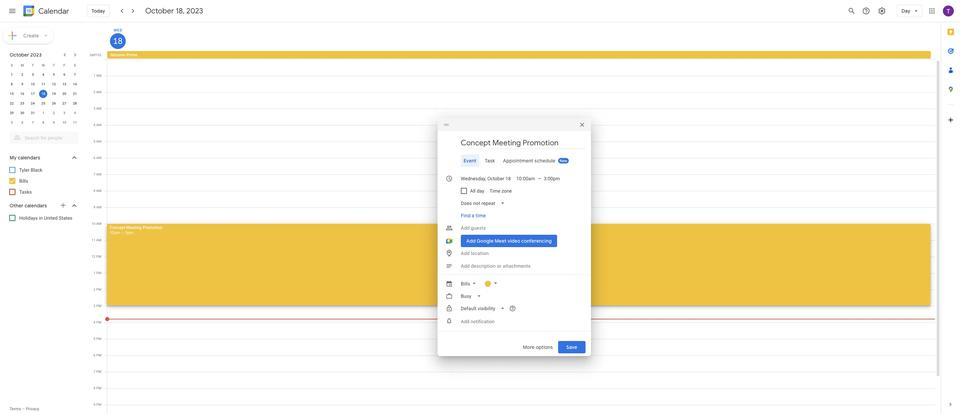 Task type: vqa. For each thing, say whether or not it's contained in the screenshot.


Task type: describe. For each thing, give the bounding box(es) containing it.
add location
[[461, 250, 489, 256]]

14
[[73, 82, 77, 86]]

time
[[476, 212, 486, 218]]

26 element
[[50, 99, 58, 108]]

7 for 7 pm
[[94, 370, 95, 374]]

11 for november 11 element
[[73, 121, 77, 124]]

my calendars
[[10, 155, 40, 161]]

2 for 2 am
[[93, 90, 95, 94]]

Search for people text field
[[14, 132, 74, 144]]

18 grid
[[88, 22, 941, 414]]

privacy
[[26, 406, 39, 411]]

black
[[31, 167, 42, 173]]

2 down m
[[21, 73, 23, 76]]

all day
[[470, 188, 484, 193]]

concept meeting promotion 10am – 3pm
[[110, 225, 162, 235]]

november 3 element
[[60, 109, 68, 117]]

5 up 12 element
[[53, 73, 55, 76]]

am for 10 am
[[96, 222, 101, 226]]

27
[[62, 101, 66, 105]]

8 for november 8 element
[[42, 121, 44, 124]]

row containing 1
[[7, 70, 80, 80]]

row inside 18 grid
[[104, 59, 936, 414]]

pm for 6 pm
[[96, 353, 101, 357]]

am for 6 am
[[96, 156, 101, 160]]

tab list containing event
[[443, 154, 586, 167]]

other
[[10, 203, 23, 209]]

21
[[73, 92, 77, 96]]

– inside concept meeting promotion 10am – 3pm
[[121, 230, 124, 235]]

add other calendars image
[[60, 202, 66, 209]]

f
[[63, 63, 65, 67]]

terms
[[10, 406, 21, 411]]

3 for november 3 element
[[63, 111, 65, 115]]

prime
[[126, 52, 137, 57]]

12 for 12
[[52, 82, 56, 86]]

3 up the 10 element
[[32, 73, 34, 76]]

20
[[62, 92, 66, 96]]

5 for 5 pm
[[94, 337, 95, 341]]

november 4 element
[[71, 109, 79, 117]]

7 for 7 am
[[93, 172, 95, 176]]

add notification
[[461, 319, 495, 324]]

add for add notification
[[461, 319, 470, 324]]

Start date text field
[[461, 174, 511, 183]]

1 am
[[93, 74, 101, 77]]

cell inside 18 grid
[[105, 59, 936, 414]]

new
[[560, 159, 568, 163]]

2 for november 2 "element"
[[53, 111, 55, 115]]

9 for november 9 element
[[53, 121, 55, 124]]

13
[[62, 82, 66, 86]]

1 horizontal spatial tab list
[[941, 22, 960, 395]]

14 element
[[71, 80, 79, 88]]

pm for 1 pm
[[96, 271, 101, 275]]

6 am
[[93, 156, 101, 160]]

add for add description or attachments
[[461, 263, 470, 269]]

november 8 element
[[39, 119, 47, 127]]

21 element
[[71, 90, 79, 98]]

1 pm
[[94, 271, 101, 275]]

am for 1 am
[[96, 74, 101, 77]]

4 for november 4 element
[[74, 111, 76, 115]]

18, today element
[[39, 90, 47, 98]]

task
[[485, 157, 495, 164]]

row containing 22
[[7, 99, 80, 108]]

pm for 4 pm
[[96, 320, 101, 324]]

united
[[44, 215, 58, 221]]

2 pm
[[94, 288, 101, 291]]

today
[[92, 8, 105, 14]]

wed
[[114, 28, 122, 33]]

pm for 5 pm
[[96, 337, 101, 341]]

7 for the november 7 element
[[32, 121, 34, 124]]

day
[[477, 188, 484, 193]]

25 element
[[39, 99, 47, 108]]

6 for november 6 element
[[21, 121, 23, 124]]

today button
[[87, 3, 110, 19]]

13 element
[[60, 80, 68, 88]]

4 for 4 pm
[[94, 320, 95, 324]]

add for add guests
[[461, 225, 470, 230]]

all
[[470, 188, 476, 193]]

am for 11 am
[[96, 238, 101, 242]]

to element
[[538, 176, 541, 181]]

november 9 element
[[50, 119, 58, 127]]

28 element
[[71, 99, 79, 108]]

20 element
[[60, 90, 68, 98]]

holidays in united states
[[19, 215, 72, 221]]

november 1 element
[[39, 109, 47, 117]]

main drawer image
[[8, 7, 16, 15]]

9 am
[[93, 205, 101, 209]]

my calendars list
[[1, 165, 85, 197]]

3 for 3 am
[[93, 107, 95, 110]]

pm for 12 pm
[[96, 255, 101, 258]]

10 for the 10 element
[[31, 82, 35, 86]]

3 for 3 pm
[[94, 304, 95, 308]]

6 pm
[[94, 353, 101, 357]]

4 am
[[93, 123, 101, 127]]

5 for november 5 "element"
[[11, 121, 13, 124]]

2 am
[[93, 90, 101, 94]]

tyler
[[19, 167, 29, 173]]

november 11 element
[[71, 119, 79, 127]]

30 element
[[18, 109, 26, 117]]

calendar element
[[22, 4, 69, 19]]

19 element
[[50, 90, 58, 98]]

11 for 11 element
[[41, 82, 45, 86]]

zone
[[502, 188, 512, 193]]

holidays
[[19, 215, 38, 221]]

day button
[[897, 3, 923, 19]]

october 18, 2023
[[145, 6, 203, 16]]

10 element
[[29, 80, 37, 88]]

time
[[490, 188, 501, 193]]

amazon prime row
[[104, 51, 941, 59]]

terms link
[[10, 406, 21, 411]]

18 inside cell
[[41, 92, 45, 96]]

27 element
[[60, 99, 68, 108]]

add notification button
[[458, 313, 497, 330]]

9 pm
[[94, 403, 101, 406]]

6 for 6 am
[[93, 156, 95, 160]]

find a time button
[[458, 209, 489, 222]]

6 for 6 pm
[[94, 353, 95, 357]]

23
[[20, 101, 24, 105]]

0 vertical spatial –
[[538, 176, 541, 181]]

1 for 1 pm
[[94, 271, 95, 275]]

10am
[[110, 230, 120, 235]]

concept
[[110, 225, 125, 230]]

create
[[23, 33, 39, 39]]

26
[[52, 101, 56, 105]]

10 am
[[92, 222, 101, 226]]

day
[[902, 8, 911, 14]]

3pm
[[125, 230, 133, 235]]

Start time text field
[[517, 174, 535, 183]]

End time text field
[[544, 174, 560, 183]]

29
[[10, 111, 14, 115]]

m
[[21, 63, 24, 67]]

15
[[10, 92, 14, 96]]

am for 3 am
[[96, 107, 101, 110]]

states
[[59, 215, 72, 221]]

1 t from the left
[[32, 63, 34, 67]]

bills inside my calendars list
[[19, 178, 28, 184]]

event button
[[461, 154, 479, 167]]



Task type: locate. For each thing, give the bounding box(es) containing it.
18 down 11 element
[[41, 92, 45, 96]]

appointment
[[503, 157, 534, 164]]

add for add location
[[461, 250, 470, 256]]

– left 3pm
[[121, 230, 124, 235]]

10 inside 18 grid
[[92, 222, 95, 226]]

10 for 10 am
[[92, 222, 95, 226]]

new element
[[558, 158, 569, 163]]

row group containing 1
[[7, 70, 80, 127]]

add guests
[[461, 225, 486, 230]]

find a time
[[461, 212, 486, 218]]

pm up the 5 pm
[[96, 320, 101, 324]]

5 up 6 pm
[[94, 337, 95, 341]]

am down 8 am
[[96, 205, 101, 209]]

8 am
[[93, 189, 101, 193]]

add down find
[[461, 225, 470, 230]]

4 down 28 element
[[74, 111, 76, 115]]

5
[[53, 73, 55, 76], [11, 121, 13, 124], [93, 139, 95, 143], [94, 337, 95, 341]]

0 horizontal spatial bills
[[19, 178, 28, 184]]

9 up 16
[[21, 82, 23, 86]]

add description or attachments
[[461, 263, 531, 269]]

bills down add location
[[461, 281, 470, 286]]

3 pm from the top
[[96, 288, 101, 291]]

am for 8 am
[[96, 189, 101, 193]]

am up 4 am
[[96, 107, 101, 110]]

2 up "3 pm"
[[94, 288, 95, 291]]

7 up 14
[[74, 73, 76, 76]]

am for 4 am
[[96, 123, 101, 127]]

pm up 7 pm
[[96, 353, 101, 357]]

am down 4 am
[[96, 139, 101, 143]]

3 down 2 am
[[93, 107, 95, 110]]

5 up 6 am
[[93, 139, 95, 143]]

row containing concept meeting promotion
[[104, 59, 936, 414]]

10 am from the top
[[96, 222, 101, 226]]

6
[[63, 73, 65, 76], [21, 121, 23, 124], [93, 156, 95, 160], [94, 353, 95, 357]]

1 horizontal spatial bills
[[461, 281, 470, 286]]

– left end time text field at the top right
[[538, 176, 541, 181]]

6 down 30 element
[[21, 121, 23, 124]]

pm for 8 pm
[[96, 386, 101, 390]]

in
[[39, 215, 43, 221]]

1 pm from the top
[[96, 255, 101, 258]]

1 vertical spatial 18
[[41, 92, 45, 96]]

add guests button
[[458, 222, 586, 234]]

2023 down create
[[30, 52, 42, 58]]

12 up 19
[[52, 82, 56, 86]]

3 down 27 element
[[63, 111, 65, 115]]

29 element
[[8, 109, 16, 117]]

add down add location
[[461, 263, 470, 269]]

my calendars button
[[1, 152, 85, 163]]

6 am from the top
[[96, 156, 101, 160]]

0 vertical spatial 11
[[41, 82, 45, 86]]

time zone
[[490, 188, 512, 193]]

7 down 31 element
[[32, 121, 34, 124]]

3 add from the top
[[461, 263, 470, 269]]

4 down w
[[42, 73, 44, 76]]

2 up the "3 am"
[[93, 90, 95, 94]]

2 t from the left
[[53, 63, 55, 67]]

tab list
[[941, 22, 960, 395], [443, 154, 586, 167]]

11 inside 18 grid
[[92, 238, 95, 242]]

october
[[145, 6, 174, 16], [10, 52, 29, 58]]

am up 12 pm
[[96, 238, 101, 242]]

pm down 8 pm
[[96, 403, 101, 406]]

1 s from the left
[[11, 63, 13, 67]]

7 down 6 am
[[93, 172, 95, 176]]

10 down november 3 element
[[62, 121, 66, 124]]

location
[[471, 250, 489, 256]]

pm down 7 pm
[[96, 386, 101, 390]]

10 pm from the top
[[96, 403, 101, 406]]

amazon prime
[[110, 52, 137, 57]]

1 horizontal spatial t
[[53, 63, 55, 67]]

2 for 2 pm
[[94, 288, 95, 291]]

1 horizontal spatial 18
[[113, 36, 122, 47]]

17
[[31, 92, 35, 96]]

2 am from the top
[[96, 90, 101, 94]]

1 vertical spatial calendars
[[25, 203, 47, 209]]

notification
[[471, 319, 495, 324]]

0 horizontal spatial tab list
[[443, 154, 586, 167]]

12 inside 18 grid
[[92, 255, 95, 258]]

am up 2 am
[[96, 74, 101, 77]]

11 down november 4 element
[[73, 121, 77, 124]]

11 am from the top
[[96, 238, 101, 242]]

1 vertical spatial 12
[[92, 255, 95, 258]]

3 am from the top
[[96, 107, 101, 110]]

am down the 5 am
[[96, 156, 101, 160]]

2 vertical spatial 11
[[92, 238, 95, 242]]

pm for 7 pm
[[96, 370, 101, 374]]

t left f in the left of the page
[[53, 63, 55, 67]]

9 up 10 am
[[93, 205, 95, 209]]

row containing 5
[[7, 118, 80, 127]]

2 horizontal spatial –
[[538, 176, 541, 181]]

add
[[461, 225, 470, 230], [461, 250, 470, 256], [461, 263, 470, 269], [461, 319, 470, 324]]

8 up 15
[[11, 82, 13, 86]]

10 inside november 10 element
[[62, 121, 66, 124]]

2 down 26 element
[[53, 111, 55, 115]]

1 horizontal spatial 2023
[[186, 6, 203, 16]]

12 pm
[[92, 255, 101, 258]]

privacy link
[[26, 406, 39, 411]]

9 down 8 pm
[[94, 403, 95, 406]]

–
[[538, 176, 541, 181], [121, 230, 124, 235], [22, 406, 25, 411]]

31 element
[[29, 109, 37, 117]]

8 up 9 am
[[93, 189, 95, 193]]

am for 7 am
[[96, 172, 101, 176]]

9 inside november 9 element
[[53, 121, 55, 124]]

6 down f in the left of the page
[[63, 73, 65, 76]]

2 pm from the top
[[96, 271, 101, 275]]

am down 9 am
[[96, 222, 101, 226]]

gmt-05
[[90, 53, 101, 57]]

cell containing concept meeting promotion
[[105, 59, 936, 414]]

am up 9 am
[[96, 189, 101, 193]]

10 for november 10 element
[[62, 121, 66, 124]]

row containing 8
[[7, 80, 80, 89]]

add inside button
[[461, 319, 470, 324]]

12 down "11 am"
[[92, 255, 95, 258]]

4 up the 5 pm
[[94, 320, 95, 324]]

add inside dropdown button
[[461, 225, 470, 230]]

3 am
[[93, 107, 101, 110]]

1 am from the top
[[96, 74, 101, 77]]

0 vertical spatial 10
[[31, 82, 35, 86]]

pm up "3 pm"
[[96, 288, 101, 291]]

None field
[[458, 197, 510, 209], [458, 290, 487, 302], [458, 302, 511, 314], [458, 197, 510, 209], [458, 290, 487, 302], [458, 302, 511, 314]]

am for 5 am
[[96, 139, 101, 143]]

0 horizontal spatial s
[[11, 63, 13, 67]]

bills
[[19, 178, 28, 184], [461, 281, 470, 286]]

0 vertical spatial 12
[[52, 82, 56, 86]]

s right f in the left of the page
[[74, 63, 76, 67]]

row
[[104, 59, 936, 414], [7, 60, 80, 70], [7, 70, 80, 80], [7, 80, 80, 89], [7, 89, 80, 99], [7, 99, 80, 108], [7, 108, 80, 118], [7, 118, 80, 127]]

0 horizontal spatial 10
[[31, 82, 35, 86]]

4 add from the top
[[461, 319, 470, 324]]

terms – privacy
[[10, 406, 39, 411]]

7 pm
[[94, 370, 101, 374]]

1 up 2 am
[[93, 74, 95, 77]]

1 vertical spatial 11
[[73, 121, 77, 124]]

0 horizontal spatial 12
[[52, 82, 56, 86]]

1 for november 1 element
[[42, 111, 44, 115]]

am for 9 am
[[96, 205, 101, 209]]

october left 18,
[[145, 6, 174, 16]]

1 horizontal spatial 12
[[92, 255, 95, 258]]

11 element
[[39, 80, 47, 88]]

12 for 12 pm
[[92, 255, 95, 258]]

1 up 15
[[11, 73, 13, 76]]

t
[[32, 63, 34, 67], [53, 63, 55, 67]]

november 10 element
[[60, 119, 68, 127]]

row group
[[7, 70, 80, 127]]

11
[[41, 82, 45, 86], [73, 121, 77, 124], [92, 238, 95, 242]]

18
[[113, 36, 122, 47], [41, 92, 45, 96]]

am down the "3 am"
[[96, 123, 101, 127]]

wed 18
[[113, 28, 122, 47]]

5 am
[[93, 139, 101, 143]]

amazon prime button
[[107, 51, 931, 59]]

10 up 17
[[31, 82, 35, 86]]

0 horizontal spatial 11
[[41, 82, 45, 86]]

Add title text field
[[461, 138, 586, 148]]

3 pm
[[94, 304, 101, 308]]

0 horizontal spatial –
[[22, 406, 25, 411]]

1 horizontal spatial –
[[121, 230, 124, 235]]

4 up the 5 am
[[93, 123, 95, 127]]

0 vertical spatial 2023
[[186, 6, 203, 16]]

8 for 8 pm
[[94, 386, 95, 390]]

17 element
[[29, 90, 37, 98]]

11 for 11 am
[[92, 238, 95, 242]]

8 pm from the top
[[96, 370, 101, 374]]

october 2023 grid
[[7, 60, 80, 127]]

november 7 element
[[29, 119, 37, 127]]

9 for 9 am
[[93, 205, 95, 209]]

pm up 2 pm
[[96, 271, 101, 275]]

tyler black
[[19, 167, 42, 173]]

8
[[11, 82, 13, 86], [42, 121, 44, 124], [93, 189, 95, 193], [94, 386, 95, 390]]

pm for 2 pm
[[96, 288, 101, 291]]

0 vertical spatial bills
[[19, 178, 28, 184]]

1 vertical spatial –
[[121, 230, 124, 235]]

31
[[31, 111, 35, 115]]

1 vertical spatial 2023
[[30, 52, 42, 58]]

23 element
[[18, 99, 26, 108]]

1
[[11, 73, 13, 76], [93, 74, 95, 77], [42, 111, 44, 115], [94, 271, 95, 275]]

9 for 9 pm
[[94, 403, 95, 406]]

12 inside row
[[52, 82, 56, 86]]

november 5 element
[[8, 119, 16, 127]]

5 am from the top
[[96, 139, 101, 143]]

30
[[20, 111, 24, 115]]

6 up 7 pm
[[94, 353, 95, 357]]

8 down 7 pm
[[94, 386, 95, 390]]

0 vertical spatial calendars
[[18, 155, 40, 161]]

0 horizontal spatial october
[[10, 52, 29, 58]]

calendars for my calendars
[[18, 155, 40, 161]]

6 pm from the top
[[96, 337, 101, 341]]

7 am
[[93, 172, 101, 176]]

24
[[31, 101, 35, 105]]

12 element
[[50, 80, 58, 88]]

7
[[74, 73, 76, 76], [32, 121, 34, 124], [93, 172, 95, 176], [94, 370, 95, 374]]

18 inside wed 18
[[113, 36, 122, 47]]

calendars up in at the bottom of page
[[25, 203, 47, 209]]

october for october 2023
[[10, 52, 29, 58]]

25
[[41, 101, 45, 105]]

1 vertical spatial 10
[[62, 121, 66, 124]]

9 am from the top
[[96, 205, 101, 209]]

event
[[464, 157, 477, 164]]

5 for 5 am
[[93, 139, 95, 143]]

2 horizontal spatial 10
[[92, 222, 95, 226]]

1 horizontal spatial 11
[[73, 121, 77, 124]]

6 down the 5 am
[[93, 156, 95, 160]]

find
[[461, 212, 471, 218]]

am down 6 am
[[96, 172, 101, 176]]

1 horizontal spatial october
[[145, 6, 174, 16]]

4 pm from the top
[[96, 304, 101, 308]]

7 down 6 pm
[[94, 370, 95, 374]]

1 vertical spatial october
[[10, 52, 29, 58]]

pm
[[96, 255, 101, 258], [96, 271, 101, 275], [96, 288, 101, 291], [96, 304, 101, 308], [96, 320, 101, 324], [96, 337, 101, 341], [96, 353, 101, 357], [96, 370, 101, 374], [96, 386, 101, 390], [96, 403, 101, 406]]

1 horizontal spatial s
[[74, 63, 76, 67]]

– right terms
[[22, 406, 25, 411]]

9 down november 2 "element"
[[53, 121, 55, 124]]

11 up 18, today element
[[41, 82, 45, 86]]

2 add from the top
[[461, 250, 470, 256]]

8 pm
[[94, 386, 101, 390]]

7 am from the top
[[96, 172, 101, 176]]

2 horizontal spatial 11
[[92, 238, 95, 242]]

calendars up tyler black
[[18, 155, 40, 161]]

create button
[[3, 27, 53, 44]]

calendar
[[38, 6, 69, 16]]

november 2 element
[[50, 109, 58, 117]]

bills down tyler
[[19, 178, 28, 184]]

add left notification
[[461, 319, 470, 324]]

gmt-
[[90, 53, 98, 57]]

12
[[52, 82, 56, 86], [92, 255, 95, 258]]

1 for 1 am
[[93, 74, 95, 77]]

5 down 29 element
[[11, 121, 13, 124]]

pm for 3 pm
[[96, 304, 101, 308]]

other calendars
[[10, 203, 47, 209]]

4 am from the top
[[96, 123, 101, 127]]

2 vertical spatial 10
[[92, 222, 95, 226]]

pm down 2 pm
[[96, 304, 101, 308]]

row containing 29
[[7, 108, 80, 118]]

calendars for other calendars
[[25, 203, 47, 209]]

24 element
[[29, 99, 37, 108]]

row containing s
[[7, 60, 80, 70]]

1 down 25 element
[[42, 111, 44, 115]]

1 add from the top
[[461, 225, 470, 230]]

28
[[73, 101, 77, 105]]

18 down wed
[[113, 36, 122, 47]]

w
[[42, 63, 45, 67]]

15 element
[[8, 90, 16, 98]]

11 down 10 am
[[92, 238, 95, 242]]

8 for 8 am
[[93, 189, 95, 193]]

0 horizontal spatial 2023
[[30, 52, 42, 58]]

am for 2 am
[[96, 90, 101, 94]]

amazon
[[110, 52, 125, 57]]

cell
[[105, 59, 936, 414]]

16 element
[[18, 90, 26, 98]]

october 2023
[[10, 52, 42, 58]]

description
[[471, 263, 496, 269]]

2 inside "element"
[[53, 111, 55, 115]]

task button
[[482, 154, 498, 167]]

october up m
[[10, 52, 29, 58]]

18 cell
[[38, 89, 49, 99]]

pm up 1 pm
[[96, 255, 101, 258]]

5 inside "element"
[[11, 121, 13, 124]]

0 vertical spatial 18
[[113, 36, 122, 47]]

pm up 6 pm
[[96, 337, 101, 341]]

3 down 2 pm
[[94, 304, 95, 308]]

calendar heading
[[37, 6, 69, 16]]

2 vertical spatial –
[[22, 406, 25, 411]]

add left location
[[461, 250, 470, 256]]

5 pm from the top
[[96, 320, 101, 324]]

7 pm from the top
[[96, 353, 101, 357]]

1 horizontal spatial 10
[[62, 121, 66, 124]]

a
[[472, 212, 475, 218]]

am up the "3 am"
[[96, 90, 101, 94]]

10 up "11 am"
[[92, 222, 95, 226]]

meeting
[[126, 225, 142, 230]]

16
[[20, 92, 24, 96]]

s left m
[[11, 63, 13, 67]]

t left w
[[32, 63, 34, 67]]

4 for 4 am
[[93, 123, 95, 127]]

pm down 6 pm
[[96, 370, 101, 374]]

0 horizontal spatial t
[[32, 63, 34, 67]]

wednesday, october 18, today element
[[110, 33, 126, 49]]

october for october 18, 2023
[[145, 6, 174, 16]]

2023 right 18,
[[186, 6, 203, 16]]

None search field
[[0, 129, 85, 144]]

pm for 9 pm
[[96, 403, 101, 406]]

0 horizontal spatial 18
[[41, 92, 45, 96]]

10 inside the 10 element
[[31, 82, 35, 86]]

8 am from the top
[[96, 189, 101, 193]]

promotion
[[143, 225, 162, 230]]

3
[[32, 73, 34, 76], [93, 107, 95, 110], [63, 111, 65, 115], [94, 304, 95, 308]]

11 am
[[92, 238, 101, 242]]

9 pm from the top
[[96, 386, 101, 390]]

0 vertical spatial october
[[145, 6, 174, 16]]

november 6 element
[[18, 119, 26, 127]]

2 s from the left
[[74, 63, 76, 67]]

guests
[[471, 225, 486, 230]]

settings menu image
[[878, 7, 886, 15]]

8 down november 1 element
[[42, 121, 44, 124]]

schedule
[[535, 157, 556, 164]]

or
[[497, 263, 502, 269]]

1 down 12 pm
[[94, 271, 95, 275]]

appointment schedule
[[503, 157, 556, 164]]

my
[[10, 155, 17, 161]]

1 vertical spatial bills
[[461, 281, 470, 286]]

row containing 15
[[7, 89, 80, 99]]

2023
[[186, 6, 203, 16], [30, 52, 42, 58]]

22 element
[[8, 99, 16, 108]]

18,
[[176, 6, 185, 16]]



